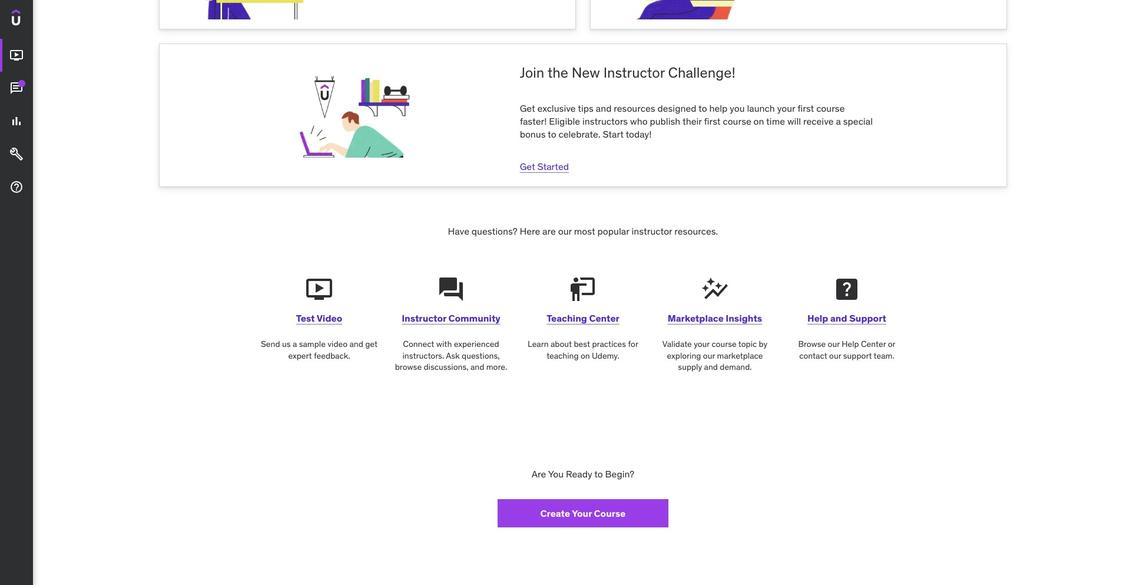 Task type: describe. For each thing, give the bounding box(es) containing it.
instructors
[[582, 115, 628, 127]]

1 horizontal spatial first
[[798, 102, 814, 114]]

browse
[[798, 339, 826, 350]]

get started link
[[520, 161, 569, 172]]

will
[[787, 115, 801, 127]]

and inside get exclusive tips and resources designed to help you launch your first course faster! eligible instructors who publish their first course on time will receive a special bonus to celebrate. start today!
[[596, 102, 612, 114]]

support
[[843, 351, 872, 361]]

ready
[[566, 469, 592, 481]]

browse our help center or contact our support team.
[[798, 339, 896, 361]]

send
[[261, 339, 280, 350]]

on inside the "learn about best practices for teaching on udemy."
[[581, 351, 590, 361]]

and inside send us a sample video and get expert feedback.
[[350, 339, 363, 350]]

video
[[317, 313, 342, 324]]

a inside send us a sample video and get expert feedback.
[[293, 339, 297, 350]]

support
[[849, 313, 886, 324]]

teaching center
[[547, 313, 619, 324]]

and left support
[[830, 313, 847, 324]]

course
[[594, 508, 626, 520]]

team.
[[874, 351, 894, 361]]

celebrate.
[[559, 129, 600, 140]]

instructor
[[632, 226, 672, 237]]

publish
[[650, 115, 680, 127]]

test
[[296, 313, 315, 324]]

get started
[[520, 161, 569, 172]]

help and support
[[807, 313, 886, 324]]

and inside validate your course topic by exploring our marketplace supply and demand.
[[704, 362, 718, 373]]

demand.
[[720, 362, 752, 373]]

special
[[843, 115, 873, 127]]

questions,
[[462, 351, 500, 361]]

1 vertical spatial course
[[723, 115, 751, 127]]

join
[[520, 64, 544, 82]]

their
[[683, 115, 702, 127]]

here
[[520, 226, 540, 237]]

create
[[540, 508, 570, 520]]

connect with experienced instructors. ask questions, browse discussions, and more.
[[395, 339, 507, 373]]

1 horizontal spatial instructor
[[603, 64, 665, 82]]

have questions? here are our most popular instructor resources.
[[448, 226, 718, 237]]

or
[[888, 339, 896, 350]]

1 medium image from the top
[[9, 48, 24, 63]]

more.
[[486, 362, 507, 373]]

you
[[730, 102, 745, 114]]

time
[[766, 115, 785, 127]]

your inside validate your course topic by exploring our marketplace supply and demand.
[[694, 339, 710, 350]]

udemy.
[[592, 351, 619, 361]]

0 vertical spatial help
[[807, 313, 828, 324]]

our right are
[[558, 226, 572, 237]]

our inside validate your course topic by exploring our marketplace supply and demand.
[[703, 351, 715, 361]]

topic
[[738, 339, 757, 350]]

resources
[[614, 102, 655, 114]]

0 horizontal spatial first
[[704, 115, 721, 127]]

0 vertical spatial course
[[816, 102, 845, 114]]

designed
[[657, 102, 696, 114]]

most
[[574, 226, 595, 237]]

learn
[[528, 339, 549, 350]]

challenge!
[[668, 64, 735, 82]]

best
[[574, 339, 590, 350]]

your
[[572, 508, 592, 520]]

on inside get exclusive tips and resources designed to help you launch your first course faster! eligible instructors who publish their first course on time will receive a special bonus to celebrate. start today!
[[754, 115, 764, 127]]

2 vertical spatial to
[[594, 469, 603, 481]]

4 medium image from the top
[[9, 180, 24, 194]]

experienced
[[454, 339, 499, 350]]

feedback.
[[314, 351, 350, 361]]

questions?
[[472, 226, 517, 237]]

1 vertical spatial instructor
[[402, 313, 446, 324]]

begin?
[[605, 469, 634, 481]]

help
[[709, 102, 728, 114]]

get
[[365, 339, 377, 350]]

and inside connect with experienced instructors. ask questions, browse discussions, and more.
[[471, 362, 484, 373]]

instructor community
[[402, 313, 500, 324]]

udemy image
[[12, 9, 65, 30]]

your inside get exclusive tips and resources designed to help you launch your first course faster! eligible instructors who publish their first course on time will receive a special bonus to celebrate. start today!
[[777, 102, 795, 114]]

learn about best practices for teaching on udemy.
[[528, 339, 638, 361]]

receive
[[803, 115, 834, 127]]

teaching
[[547, 313, 587, 324]]

get for get started
[[520, 161, 535, 172]]

by
[[759, 339, 768, 350]]

validate your course topic by exploring our marketplace supply and demand.
[[662, 339, 768, 373]]



Task type: locate. For each thing, give the bounding box(es) containing it.
resources.
[[674, 226, 718, 237]]

with
[[436, 339, 452, 350]]

instructor up connect in the bottom left of the page
[[402, 313, 446, 324]]

1 vertical spatial help
[[842, 339, 859, 350]]

1 vertical spatial your
[[694, 339, 710, 350]]

marketplace insights
[[668, 313, 762, 324]]

practices
[[592, 339, 626, 350]]

to left the help
[[698, 102, 707, 114]]

ask
[[446, 351, 460, 361]]

who
[[630, 115, 648, 127]]

0 horizontal spatial to
[[548, 129, 556, 140]]

started
[[537, 161, 569, 172]]

0 vertical spatial to
[[698, 102, 707, 114]]

your
[[777, 102, 795, 114], [694, 339, 710, 350]]

0 vertical spatial a
[[836, 115, 841, 127]]

eligible
[[549, 115, 580, 127]]

help up support
[[842, 339, 859, 350]]

sample
[[299, 339, 326, 350]]

video
[[328, 339, 348, 350]]

launch
[[747, 102, 775, 114]]

our right the exploring
[[703, 351, 715, 361]]

new
[[572, 64, 600, 82]]

1 horizontal spatial help
[[842, 339, 859, 350]]

a inside get exclusive tips and resources designed to help you launch your first course faster! eligible instructors who publish their first course on time will receive a special bonus to celebrate. start today!
[[836, 115, 841, 127]]

instructors.
[[402, 351, 444, 361]]

test video
[[296, 313, 342, 324]]

0 vertical spatial your
[[777, 102, 795, 114]]

on down "best"
[[581, 351, 590, 361]]

1 vertical spatial get
[[520, 161, 535, 172]]

have
[[448, 226, 469, 237]]

2 horizontal spatial to
[[698, 102, 707, 114]]

are
[[542, 226, 556, 237]]

3 medium image from the top
[[9, 147, 24, 161]]

and
[[596, 102, 612, 114], [830, 313, 847, 324], [350, 339, 363, 350], [471, 362, 484, 373], [704, 362, 718, 373]]

1 horizontal spatial center
[[861, 339, 886, 350]]

instructor up resources
[[603, 64, 665, 82]]

are you ready to begin?
[[532, 469, 634, 481]]

our right contact
[[829, 351, 841, 361]]

course inside validate your course topic by exploring our marketplace supply and demand.
[[712, 339, 737, 350]]

center up practices
[[589, 313, 619, 324]]

course
[[816, 102, 845, 114], [723, 115, 751, 127], [712, 339, 737, 350]]

first
[[798, 102, 814, 114], [704, 115, 721, 127]]

first up will
[[798, 102, 814, 114]]

to down eligible
[[548, 129, 556, 140]]

for
[[628, 339, 638, 350]]

validate
[[662, 339, 692, 350]]

teaching
[[547, 351, 579, 361]]

send us a sample video and get expert feedback.
[[261, 339, 377, 361]]

help inside browse our help center or contact our support team.
[[842, 339, 859, 350]]

supply
[[678, 362, 702, 373]]

0 vertical spatial get
[[520, 102, 535, 114]]

exploring
[[667, 351, 701, 361]]

help
[[807, 313, 828, 324], [842, 339, 859, 350]]

1 horizontal spatial your
[[777, 102, 795, 114]]

a right us
[[293, 339, 297, 350]]

contact
[[799, 351, 827, 361]]

exclusive
[[537, 102, 576, 114]]

0 vertical spatial first
[[798, 102, 814, 114]]

to
[[698, 102, 707, 114], [548, 129, 556, 140], [594, 469, 603, 481]]

tips
[[578, 102, 594, 114]]

get up faster!
[[520, 102, 535, 114]]

1 vertical spatial a
[[293, 339, 297, 350]]

create your course
[[540, 508, 626, 520]]

course up the marketplace
[[712, 339, 737, 350]]

join the new instructor challenge!
[[520, 64, 735, 82]]

the
[[548, 64, 568, 82]]

course down 'you'
[[723, 115, 751, 127]]

1 vertical spatial to
[[548, 129, 556, 140]]

on down launch
[[754, 115, 764, 127]]

course up receive on the top of page
[[816, 102, 845, 114]]

first down the help
[[704, 115, 721, 127]]

to right the ready
[[594, 469, 603, 481]]

bonus
[[520, 129, 546, 140]]

0 horizontal spatial your
[[694, 339, 710, 350]]

insights
[[726, 313, 762, 324]]

medium image
[[9, 81, 24, 96]]

2 vertical spatial course
[[712, 339, 737, 350]]

0 vertical spatial center
[[589, 313, 619, 324]]

today!
[[626, 129, 652, 140]]

get inside get exclusive tips and resources designed to help you launch your first course faster! eligible instructors who publish their first course on time will receive a special bonus to celebrate. start today!
[[520, 102, 535, 114]]

and down "questions,"
[[471, 362, 484, 373]]

faster!
[[520, 115, 547, 127]]

expert
[[288, 351, 312, 361]]

get left started
[[520, 161, 535, 172]]

community
[[448, 313, 500, 324]]

0 horizontal spatial on
[[581, 351, 590, 361]]

your up the exploring
[[694, 339, 710, 350]]

0 vertical spatial instructor
[[603, 64, 665, 82]]

our right browse
[[828, 339, 840, 350]]

and left get
[[350, 339, 363, 350]]

marketplace
[[717, 351, 763, 361]]

0 horizontal spatial help
[[807, 313, 828, 324]]

popular
[[598, 226, 629, 237]]

instructor
[[603, 64, 665, 82], [402, 313, 446, 324]]

get for get exclusive tips and resources designed to help you launch your first course faster! eligible instructors who publish their first course on time will receive a special bonus to celebrate. start today!
[[520, 102, 535, 114]]

and right supply
[[704, 362, 718, 373]]

us
[[282, 339, 291, 350]]

1 horizontal spatial to
[[594, 469, 603, 481]]

1 vertical spatial first
[[704, 115, 721, 127]]

help up browse
[[807, 313, 828, 324]]

medium image
[[9, 48, 24, 63], [9, 114, 24, 128], [9, 147, 24, 161], [9, 180, 24, 194]]

a left "special"
[[836, 115, 841, 127]]

are
[[532, 469, 546, 481]]

marketplace
[[668, 313, 724, 324]]

0 horizontal spatial instructor
[[402, 313, 446, 324]]

connect
[[403, 339, 434, 350]]

0 horizontal spatial a
[[293, 339, 297, 350]]

and up instructors
[[596, 102, 612, 114]]

2 get from the top
[[520, 161, 535, 172]]

1 vertical spatial on
[[581, 351, 590, 361]]

get exclusive tips and resources designed to help you launch your first course faster! eligible instructors who publish their first course on time will receive a special bonus to celebrate. start today!
[[520, 102, 873, 140]]

about
[[551, 339, 572, 350]]

discussions,
[[424, 362, 469, 373]]

0 vertical spatial on
[[754, 115, 764, 127]]

our
[[558, 226, 572, 237], [828, 339, 840, 350], [703, 351, 715, 361], [829, 351, 841, 361]]

start
[[603, 129, 624, 140]]

1 horizontal spatial on
[[754, 115, 764, 127]]

you
[[548, 469, 564, 481]]

1 get from the top
[[520, 102, 535, 114]]

on
[[754, 115, 764, 127], [581, 351, 590, 361]]

2 medium image from the top
[[9, 114, 24, 128]]

your up will
[[777, 102, 795, 114]]

center
[[589, 313, 619, 324], [861, 339, 886, 350]]

browse
[[395, 362, 422, 373]]

1 vertical spatial center
[[861, 339, 886, 350]]

center up team.
[[861, 339, 886, 350]]

0 horizontal spatial center
[[589, 313, 619, 324]]

1 horizontal spatial a
[[836, 115, 841, 127]]

get
[[520, 102, 535, 114], [520, 161, 535, 172]]

center inside browse our help center or contact our support team.
[[861, 339, 886, 350]]

create your course link
[[498, 500, 668, 528]]



Task type: vqa. For each thing, say whether or not it's contained in the screenshot.
questions?
yes



